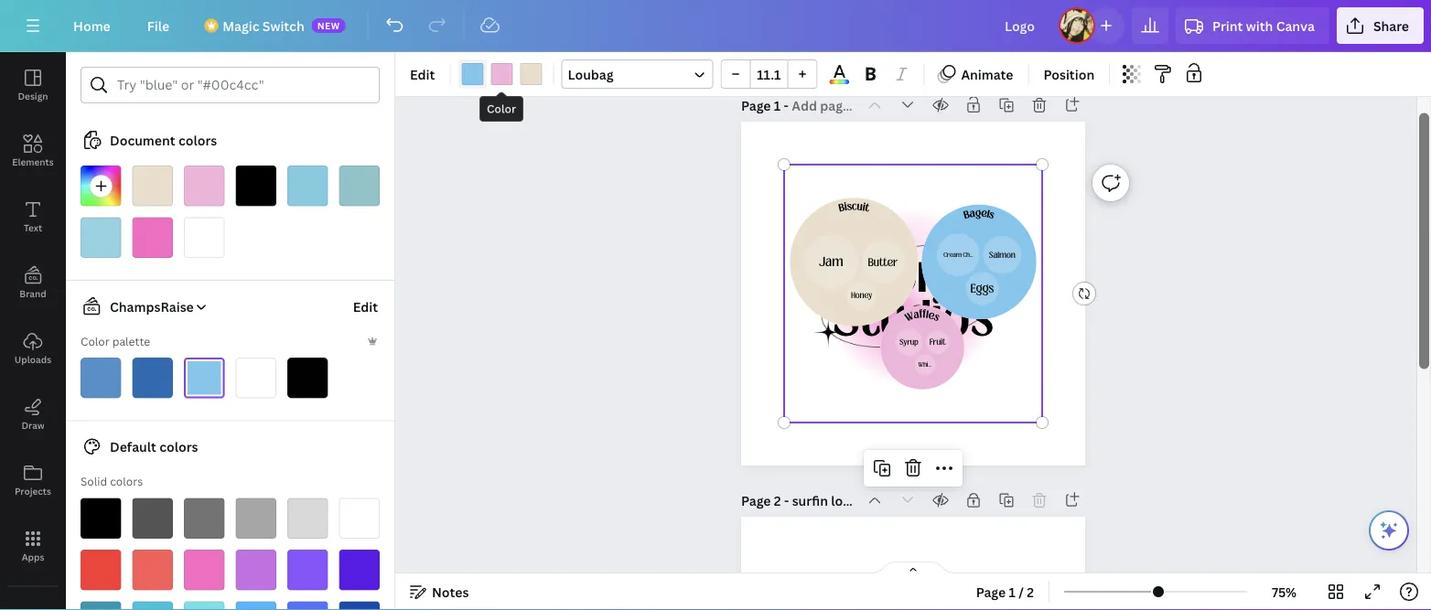 Task type: locate. For each thing, give the bounding box(es) containing it.
home link
[[59, 7, 125, 44]]

edit
[[410, 65, 435, 83], [353, 298, 378, 315]]

#4890cd image
[[81, 358, 121, 399], [81, 358, 121, 399]]

color
[[487, 101, 516, 116], [81, 334, 110, 349]]

1 horizontal spatial color
[[487, 101, 516, 116]]

purple #8c52ff image
[[287, 550, 328, 591], [287, 550, 328, 591]]

studios
[[833, 287, 994, 352]]

royal blue #5271ff image
[[287, 602, 328, 610]]

#166bb5 image
[[132, 358, 173, 399], [132, 358, 173, 399]]

group
[[721, 59, 818, 89]]

add a new color image
[[81, 166, 121, 206], [81, 166, 121, 206]]

violet #5e17eb image
[[339, 550, 380, 591], [339, 550, 380, 591]]

page title text field for page 2 -
[[792, 491, 855, 510]]

brand button
[[0, 250, 66, 316]]

1 vertical spatial page title text field
[[792, 491, 855, 510]]

switch
[[262, 17, 304, 34]]

home
[[73, 17, 111, 34]]

0 vertical spatial edit
[[410, 65, 435, 83]]

royal blue #5271ff image
[[287, 602, 328, 610]]

0 horizontal spatial 1
[[774, 97, 781, 114]]

bright red #ff3131 image
[[81, 550, 121, 591]]

1 for /
[[1009, 583, 1016, 601]]

turquoise blue #5ce1e6 image
[[184, 602, 225, 610], [184, 602, 225, 610]]

dark gray #545454 image
[[132, 498, 173, 539]]

colors for default colors
[[159, 438, 198, 456]]

#ffffff image
[[184, 217, 225, 258], [236, 358, 276, 399], [236, 358, 276, 399]]

print with canva
[[1213, 17, 1315, 34]]

white #ffffff image
[[339, 498, 380, 539], [339, 498, 380, 539]]

1 vertical spatial color
[[81, 334, 110, 349]]

position
[[1044, 65, 1095, 83]]

apps
[[22, 551, 44, 563]]

color range image
[[830, 80, 849, 84]]

0 horizontal spatial edit
[[353, 298, 378, 315]]

#75cbe2 image
[[287, 166, 328, 206]]

1 vertical spatial -
[[784, 492, 789, 509]]

1 horizontal spatial 1
[[1009, 583, 1016, 601]]

0 horizontal spatial color
[[81, 334, 110, 349]]

1 - from the top
[[784, 97, 789, 114]]

Design title text field
[[990, 7, 1052, 44]]

0 vertical spatial 1
[[774, 97, 781, 114]]

page 1 / 2
[[976, 583, 1034, 601]]

color left palette
[[81, 334, 110, 349]]

text
[[24, 221, 42, 234]]

1 left /
[[1009, 583, 1016, 601]]

1 page title text field from the top
[[792, 96, 855, 114]]

#ebdecb image
[[520, 63, 542, 85], [520, 63, 542, 85], [132, 166, 173, 206], [132, 166, 173, 206]]

brand
[[19, 287, 46, 300]]

canva
[[1276, 17, 1315, 34]]

apps button
[[0, 513, 66, 579]]

edit inside edit dropdown button
[[410, 65, 435, 83]]

#8ad3e2 image
[[81, 217, 121, 258], [81, 217, 121, 258]]

1 down – – number field
[[774, 97, 781, 114]]

#ff66c4 image
[[132, 217, 173, 258], [132, 217, 173, 258]]

#f4b3db image
[[491, 63, 513, 85], [491, 63, 513, 85], [184, 166, 225, 206]]

champsraise button
[[73, 296, 208, 318]]

uploads button
[[0, 316, 66, 382]]

magenta #cb6ce6 image
[[236, 550, 276, 591]]

magic switch
[[223, 17, 304, 34]]

elements button
[[0, 118, 66, 184]]

gray #a6a6a6 image
[[236, 498, 276, 539], [236, 498, 276, 539]]

#ffffff image
[[184, 217, 225, 258]]

0 vertical spatial 2
[[774, 492, 781, 509]]

gray #737373 image
[[184, 498, 225, 539], [184, 498, 225, 539]]

edit inside edit button
[[353, 298, 378, 315]]

color group
[[458, 59, 546, 89]]

0 vertical spatial color
[[487, 101, 516, 116]]

light blue #38b6ff image
[[236, 602, 276, 610]]

projects button
[[0, 448, 66, 513]]

75%
[[1272, 583, 1297, 601]]

75% button
[[1255, 577, 1314, 607]]

print with canva button
[[1176, 7, 1330, 44]]

coral red #ff5757 image
[[132, 550, 173, 591], [132, 550, 173, 591]]

-
[[784, 97, 789, 114], [784, 492, 789, 509]]

1 for -
[[774, 97, 781, 114]]

1 horizontal spatial edit
[[410, 65, 435, 83]]

0 vertical spatial page
[[741, 97, 771, 114]]

draw
[[21, 419, 44, 432]]

colors right 'default'
[[159, 438, 198, 456]]

colors
[[178, 131, 217, 149], [159, 438, 198, 456], [110, 474, 143, 489]]

2 page title text field from the top
[[792, 491, 855, 510]]

2 - from the top
[[784, 492, 789, 509]]

1 vertical spatial 1
[[1009, 583, 1016, 601]]

colors for document colors
[[178, 131, 217, 149]]

page for page 2
[[741, 492, 771, 509]]

edit button
[[351, 288, 380, 325]]

– – number field
[[756, 65, 782, 83]]

colors right the "solid"
[[110, 474, 143, 489]]

2 vertical spatial page
[[976, 583, 1006, 601]]

show pages image
[[869, 561, 957, 576]]

#75c6ef image
[[462, 63, 484, 85], [462, 63, 484, 85], [184, 358, 225, 399], [184, 358, 225, 399]]

page
[[741, 97, 771, 114], [741, 492, 771, 509], [976, 583, 1006, 601]]

1 inside 'button'
[[1009, 583, 1016, 601]]

0 vertical spatial -
[[784, 97, 789, 114]]

page 2 -
[[741, 492, 792, 509]]

position button
[[1036, 59, 1102, 89]]

edit for edit button
[[353, 298, 378, 315]]

- for page 1 -
[[784, 97, 789, 114]]

color for color palette
[[81, 334, 110, 349]]

1 vertical spatial page
[[741, 492, 771, 509]]

black #000000 image
[[81, 498, 121, 539]]

1 vertical spatial colors
[[159, 438, 198, 456]]

color down color group
[[487, 101, 516, 116]]

light blue #38b6ff image
[[236, 602, 276, 610]]

2
[[774, 492, 781, 509], [1027, 583, 1034, 601]]

#000000 image
[[236, 166, 276, 206], [236, 166, 276, 206]]

page inside 'button'
[[976, 583, 1006, 601]]

1
[[774, 97, 781, 114], [1009, 583, 1016, 601]]

text button
[[0, 184, 66, 250]]

pink #ff66c4 image
[[184, 550, 225, 591]]

0 vertical spatial page title text field
[[792, 96, 855, 114]]

file button
[[132, 7, 184, 44]]

Page title text field
[[792, 96, 855, 114], [792, 491, 855, 510]]

1 vertical spatial 2
[[1027, 583, 1034, 601]]

magic
[[223, 17, 259, 34]]

light gray #d9d9d9 image
[[287, 498, 328, 539]]

2 vertical spatial colors
[[110, 474, 143, 489]]

cobalt blue #004aad image
[[339, 602, 380, 610], [339, 602, 380, 610]]

0 vertical spatial colors
[[178, 131, 217, 149]]

1 horizontal spatial 2
[[1027, 583, 1034, 601]]

color for color
[[487, 101, 516, 116]]

default
[[110, 438, 156, 456]]

print
[[1213, 17, 1243, 34]]

page for page 1
[[741, 97, 771, 114]]

design
[[18, 90, 48, 102]]

loubag
[[568, 65, 614, 83]]

colors up #f4b3db image
[[178, 131, 217, 149]]

2 inside 'button'
[[1027, 583, 1034, 601]]

1 vertical spatial edit
[[353, 298, 378, 315]]

notes
[[432, 583, 469, 601]]

animate button
[[932, 59, 1021, 89]]

share
[[1374, 17, 1409, 34]]

#86c3c9 image
[[339, 166, 380, 206], [339, 166, 380, 206]]



Task type: vqa. For each thing, say whether or not it's contained in the screenshot.
1st - from the top
yes



Task type: describe. For each thing, give the bounding box(es) containing it.
main menu bar
[[0, 0, 1431, 52]]

projects
[[15, 485, 51, 497]]

page 1 -
[[741, 97, 792, 114]]

new
[[317, 19, 340, 32]]

0 horizontal spatial 2
[[774, 492, 781, 509]]

notes button
[[403, 577, 476, 607]]

solid
[[81, 474, 107, 489]]

dark turquoise #0097b2 image
[[81, 602, 121, 610]]

aqua blue #0cc0df image
[[132, 602, 173, 610]]

loubag button
[[561, 59, 713, 89]]

file
[[147, 17, 169, 34]]

design button
[[0, 52, 66, 118]]

edit for edit dropdown button
[[410, 65, 435, 83]]

side panel tab list
[[0, 52, 66, 610]]

uploads
[[14, 353, 51, 366]]

champsraise
[[110, 298, 194, 315]]

dark gray #545454 image
[[132, 498, 173, 539]]

#010101 image
[[287, 358, 328, 399]]

aqua blue #0cc0df image
[[132, 602, 173, 610]]

#f4b3db image
[[184, 166, 225, 206]]

black #000000 image
[[81, 498, 121, 539]]

audio image
[[0, 594, 66, 610]]

dark turquoise #0097b2 image
[[81, 602, 121, 610]]

draw button
[[0, 382, 66, 448]]

- for page 2 -
[[784, 492, 789, 509]]

solid colors
[[81, 474, 143, 489]]

toro
[[860, 243, 967, 308]]

magenta #cb6ce6 image
[[236, 550, 276, 591]]

#010101 image
[[287, 358, 328, 399]]

light gray #d9d9d9 image
[[287, 498, 328, 539]]

default colors
[[110, 438, 198, 456]]

colors for solid colors
[[110, 474, 143, 489]]

Try "blue" or "#00c4cc" search field
[[117, 68, 368, 102]]

palette
[[112, 334, 150, 349]]

share button
[[1337, 7, 1424, 44]]

page title text field for page 1 -
[[792, 96, 855, 114]]

/
[[1019, 583, 1024, 601]]

with
[[1246, 17, 1273, 34]]

page 1 / 2 button
[[969, 577, 1042, 607]]

elements
[[12, 156, 54, 168]]

document colors
[[110, 131, 217, 149]]

color palette
[[81, 334, 150, 349]]

bright red #ff3131 image
[[81, 550, 121, 591]]

animate
[[961, 65, 1014, 83]]

pink #ff66c4 image
[[184, 550, 225, 591]]

document
[[110, 131, 175, 149]]

canva assistant image
[[1378, 520, 1400, 542]]

edit button
[[403, 59, 442, 89]]

#75cbe2 image
[[287, 166, 328, 206]]



